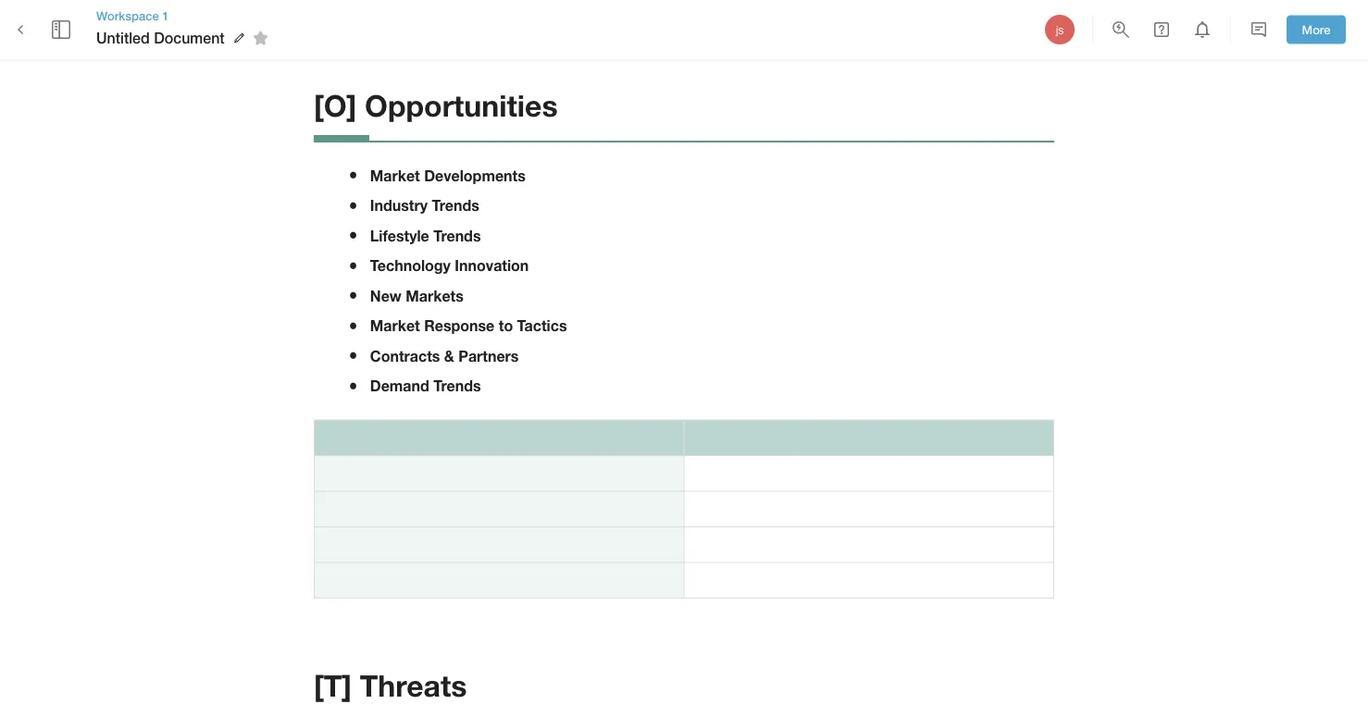 Task type: vqa. For each thing, say whether or not it's contained in the screenshot.
the Innovation on the top left of page
yes



Task type: describe. For each thing, give the bounding box(es) containing it.
demand trends
[[370, 378, 481, 395]]

more button
[[1287, 15, 1346, 44]]

new
[[370, 287, 402, 305]]

response
[[424, 318, 495, 335]]

technology innovation
[[370, 257, 529, 275]]

technology
[[370, 257, 451, 275]]

partners
[[458, 348, 519, 365]]

workspace 1
[[96, 8, 169, 23]]

[o] opportunities
[[314, 88, 558, 123]]

market developments
[[370, 167, 526, 185]]

innovation
[[455, 257, 529, 275]]

new markets
[[370, 287, 464, 305]]

market response to tactics
[[370, 318, 567, 335]]

to
[[499, 318, 513, 335]]

developments
[[424, 167, 526, 185]]

document
[[154, 29, 225, 47]]

contracts
[[370, 348, 440, 365]]

&
[[444, 348, 454, 365]]

industry
[[370, 197, 428, 215]]

market for market developments
[[370, 167, 420, 185]]

[t]
[[314, 668, 352, 703]]

trends for industry trends
[[432, 197, 479, 215]]



Task type: locate. For each thing, give the bounding box(es) containing it.
[t] threats
[[314, 668, 467, 703]]

2 market from the top
[[370, 318, 420, 335]]

untitled
[[96, 29, 150, 47]]

[o]
[[314, 88, 357, 123]]

markets
[[406, 287, 464, 305]]

js button
[[1042, 12, 1078, 47]]

contracts & partners
[[370, 348, 519, 365]]

opportunities
[[365, 88, 558, 123]]

industry trends
[[370, 197, 479, 215]]

0 vertical spatial market
[[370, 167, 420, 185]]

workspace
[[96, 8, 159, 23]]

1 vertical spatial market
[[370, 318, 420, 335]]

threats
[[360, 668, 467, 703]]

market down new
[[370, 318, 420, 335]]

js
[[1056, 23, 1064, 36]]

trends up the "technology innovation"
[[433, 227, 481, 245]]

tactics
[[517, 318, 567, 335]]

demand
[[370, 378, 429, 395]]

workspace 1 link
[[96, 7, 275, 24]]

0 vertical spatial trends
[[432, 197, 479, 215]]

trends down &
[[433, 378, 481, 395]]

trends down market developments
[[432, 197, 479, 215]]

trends for lifestyle trends
[[433, 227, 481, 245]]

1 vertical spatial trends
[[433, 227, 481, 245]]

lifestyle
[[370, 227, 429, 245]]

lifestyle trends
[[370, 227, 481, 245]]

1
[[162, 8, 169, 23]]

trends
[[432, 197, 479, 215], [433, 227, 481, 245], [433, 378, 481, 395]]

2 vertical spatial trends
[[433, 378, 481, 395]]

favorite image
[[250, 27, 272, 49]]

untitled document
[[96, 29, 225, 47]]

market up "industry"
[[370, 167, 420, 185]]

market
[[370, 167, 420, 185], [370, 318, 420, 335]]

trends for demand trends
[[433, 378, 481, 395]]

more
[[1302, 22, 1331, 37]]

1 market from the top
[[370, 167, 420, 185]]

market for market response to tactics
[[370, 318, 420, 335]]



